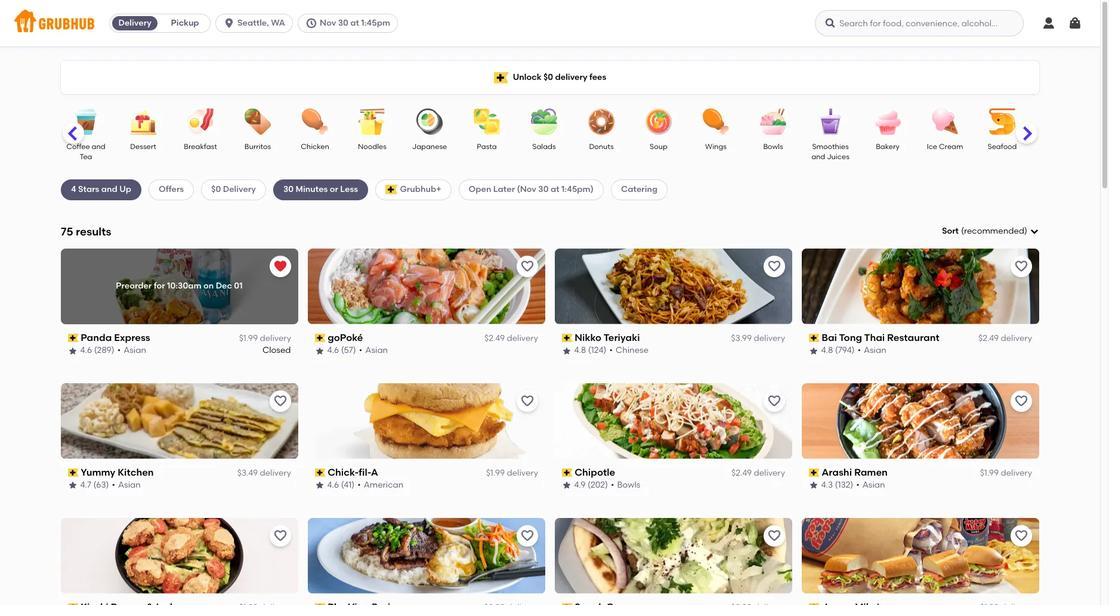 Task type: locate. For each thing, give the bounding box(es) containing it.
0 horizontal spatial 4.8
[[575, 346, 587, 356]]

star icon image left 4.3
[[809, 481, 819, 491]]

jersey mike's logo image
[[802, 518, 1040, 594]]

salads image
[[524, 109, 565, 135]]

svg image inside field
[[1030, 227, 1040, 236]]

• asian
[[118, 346, 147, 356], [360, 346, 388, 356], [858, 346, 887, 356], [112, 481, 141, 491], [857, 481, 886, 491]]

subscription pass image for chick-
[[315, 469, 326, 478]]

0 horizontal spatial $1.99 delivery
[[239, 334, 291, 344]]

save this restaurant button
[[517, 256, 538, 277], [764, 256, 786, 277], [1011, 256, 1033, 277], [270, 391, 291, 412], [517, 391, 538, 412], [764, 391, 786, 412], [1011, 391, 1033, 412], [270, 526, 291, 547], [517, 526, 538, 547], [764, 526, 786, 547], [1011, 526, 1033, 547]]

delivery left the pickup
[[118, 18, 151, 28]]

•
[[118, 346, 121, 356], [360, 346, 363, 356], [610, 346, 613, 356], [858, 346, 862, 356], [112, 481, 116, 491], [358, 481, 361, 491], [612, 481, 615, 491], [857, 481, 860, 491]]

4.8 down bai
[[822, 346, 834, 356]]

save this restaurant button for yummy kitchen logo at left bottom
[[270, 391, 291, 412]]

star icon image for gopoké
[[315, 347, 325, 356]]

grubhub plus flag logo image for grubhub+
[[386, 185, 398, 195]]

0 vertical spatial bowls
[[764, 143, 784, 151]]

1 horizontal spatial $0
[[544, 72, 553, 82]]

dessert image
[[122, 109, 164, 135]]

asian down ramen
[[863, 481, 886, 491]]

and left up
[[101, 185, 118, 195]]

and inside smoothies and juices
[[812, 153, 826, 161]]

and up tea
[[92, 143, 105, 151]]

1 horizontal spatial grubhub plus flag logo image
[[494, 72, 508, 83]]

30 right (nov
[[539, 185, 549, 195]]

None field
[[942, 226, 1040, 238]]

(nov
[[517, 185, 537, 195]]

• for arashi ramen
[[857, 481, 860, 491]]

subscription pass image left yummy
[[68, 469, 79, 478]]

bowls image
[[753, 109, 795, 135]]

(202)
[[588, 481, 609, 491]]

$0
[[544, 72, 553, 82], [211, 185, 221, 195]]

• chinese
[[610, 346, 649, 356]]

1 horizontal spatial delivery
[[223, 185, 256, 195]]

• for bai tong thai restaurant
[[858, 346, 862, 356]]

fees
[[590, 72, 607, 82]]

seattle, wa
[[238, 18, 285, 28]]

$2.49 delivery for bai tong thai restaurant
[[979, 334, 1033, 344]]

coffee and tea
[[66, 143, 105, 161]]

0 horizontal spatial at
[[351, 18, 359, 28]]

saved restaurant image
[[273, 260, 288, 274]]

bowls down bowls image
[[764, 143, 784, 151]]

1 horizontal spatial $1.99
[[486, 469, 505, 479]]

$2.49 for gopoké
[[485, 334, 505, 344]]

delivery
[[555, 72, 588, 82], [260, 334, 291, 344], [507, 334, 538, 344], [754, 334, 786, 344], [1001, 334, 1033, 344], [260, 469, 291, 479], [507, 469, 538, 479], [754, 469, 786, 479], [1001, 469, 1033, 479]]

• right (57)
[[360, 346, 363, 356]]

pickup button
[[160, 14, 210, 33]]

$1.99 delivery for chick-fil-a
[[486, 469, 538, 479]]

0 vertical spatial grubhub plus flag logo image
[[494, 72, 508, 83]]

• american
[[358, 481, 404, 491]]

4.6 down panda
[[81, 346, 92, 356]]

1 vertical spatial $0
[[211, 185, 221, 195]]

0 vertical spatial $0
[[544, 72, 553, 82]]

4.8 for bai tong thai restaurant
[[822, 346, 834, 356]]

0 vertical spatial at
[[351, 18, 359, 28]]

• right (41)
[[358, 481, 361, 491]]

grubhub plus flag logo image
[[494, 72, 508, 83], [386, 185, 398, 195]]

$1.99 for arashi ramen
[[981, 469, 999, 479]]

$1.99 for panda express
[[239, 334, 258, 344]]

• asian down yummy kitchen
[[112, 481, 141, 491]]

svg image inside nov 30 at 1:45pm button
[[306, 17, 318, 29]]

nikko teriyaki
[[575, 332, 641, 344]]

4.8
[[575, 346, 587, 356], [822, 346, 834, 356]]

1 horizontal spatial 4.8
[[822, 346, 834, 356]]

asian down kitchen
[[119, 481, 141, 491]]

offers
[[159, 185, 184, 195]]

yummy kitchen
[[81, 467, 154, 479]]

$0 right unlock at the top left of the page
[[544, 72, 553, 82]]

1 horizontal spatial 30
[[338, 18, 349, 28]]

4.8 (794)
[[822, 346, 855, 356]]

30
[[338, 18, 349, 28], [284, 185, 294, 195], [539, 185, 549, 195]]

star icon image
[[68, 347, 78, 356], [315, 347, 325, 356], [562, 347, 572, 356], [809, 347, 819, 356], [68, 481, 78, 491], [315, 481, 325, 491], [562, 481, 572, 491], [809, 481, 819, 491]]

smoothies and juices
[[812, 143, 850, 161]]

at left 1:45pm
[[351, 18, 359, 28]]

subscription pass image left 'chick-'
[[315, 469, 326, 478]]

$0 right offers
[[211, 185, 221, 195]]

subscription pass image
[[562, 334, 573, 343], [68, 469, 79, 478], [315, 469, 326, 478], [562, 469, 573, 478]]

0 horizontal spatial delivery
[[118, 18, 151, 28]]

• down arashi ramen
[[857, 481, 860, 491]]

0 horizontal spatial grubhub plus flag logo image
[[386, 185, 398, 195]]

seafood image
[[982, 109, 1024, 135]]

chick-fil-a
[[328, 467, 379, 479]]

steak image
[[1039, 109, 1081, 135]]

ramen
[[855, 467, 888, 479]]

star icon image left the 4.8 (124)
[[562, 347, 572, 356]]

save this restaurant image
[[521, 260, 535, 274], [768, 260, 782, 274], [768, 394, 782, 409], [521, 529, 535, 544], [768, 529, 782, 544]]

delivery for chipotle
[[754, 469, 786, 479]]

30 right nov
[[338, 18, 349, 28]]

$2.49 for bai tong thai restaurant
[[979, 334, 999, 344]]

ice
[[927, 143, 938, 151]]

star icon image for chick-fil-a
[[315, 481, 325, 491]]

pickup
[[171, 18, 199, 28]]

4.8 (124)
[[575, 346, 607, 356]]

star icon image left 4.9
[[562, 481, 572, 491]]

1 horizontal spatial $2.49
[[732, 469, 752, 479]]

seattle,
[[238, 18, 269, 28]]

save this restaurant image for arashi ramen
[[1015, 394, 1029, 409]]

sort
[[942, 226, 959, 236]]

results
[[76, 225, 111, 239]]

$1.99
[[239, 334, 258, 344], [486, 469, 505, 479], [981, 469, 999, 479]]

$3.99 delivery
[[732, 334, 786, 344]]

4.6 for gopoké
[[328, 346, 340, 356]]

• right (794) on the right bottom of page
[[858, 346, 862, 356]]

subscription pass image left nikko on the right of page
[[562, 334, 573, 343]]

1 vertical spatial bowls
[[618, 481, 641, 491]]

star icon image for chipotle
[[562, 481, 572, 491]]

1 horizontal spatial $2.49 delivery
[[732, 469, 786, 479]]

wa
[[271, 18, 285, 28]]

sort ( recommended )
[[942, 226, 1028, 236]]

at
[[351, 18, 359, 28], [551, 185, 560, 195]]

and down smoothies
[[812, 153, 826, 161]]

delivery for panda express
[[260, 334, 291, 344]]

bowls right (202)
[[618, 481, 641, 491]]

wings
[[706, 143, 727, 151]]

bakery
[[876, 143, 900, 151]]

breakfast
[[184, 143, 217, 151]]

subscription pass image for yummy
[[68, 469, 79, 478]]

star icon image left 4.6 (57)
[[315, 347, 325, 356]]

nov
[[320, 18, 336, 28]]

star icon image for bai tong thai restaurant
[[809, 347, 819, 356]]

(124)
[[589, 346, 607, 356]]

1 vertical spatial grubhub plus flag logo image
[[386, 185, 398, 195]]

Search for food, convenience, alcohol... search field
[[815, 10, 1024, 36]]

delivery
[[118, 18, 151, 28], [223, 185, 256, 195]]

svg image
[[1042, 16, 1057, 30], [1068, 16, 1083, 30], [306, 17, 318, 29], [825, 17, 837, 29], [1030, 227, 1040, 236]]

subscription pass image
[[68, 334, 79, 343], [315, 334, 326, 343], [809, 334, 820, 343], [809, 469, 820, 478], [68, 604, 79, 606], [315, 604, 326, 606], [562, 604, 573, 606], [809, 604, 820, 606]]

chinese
[[616, 346, 649, 356]]

$2.49
[[485, 334, 505, 344], [979, 334, 999, 344], [732, 469, 752, 479]]

yummy kitchen logo image
[[61, 384, 298, 459]]

pasta image
[[466, 109, 508, 135]]

• asian down thai
[[858, 346, 887, 356]]

and inside coffee and tea
[[92, 143, 105, 151]]

0 vertical spatial delivery
[[118, 18, 151, 28]]

1 vertical spatial at
[[551, 185, 560, 195]]

soup image
[[638, 109, 680, 135]]

1 horizontal spatial bowls
[[764, 143, 784, 151]]

save this restaurant button for nikko teriyaki logo
[[764, 256, 786, 277]]

nikko teriyaki logo image
[[555, 249, 793, 325]]

star icon image left 4.7
[[68, 481, 78, 491]]

save this restaurant image for chick-fil-a
[[521, 394, 535, 409]]

star icon image left 4.8 (794)
[[809, 347, 819, 356]]

1 horizontal spatial $1.99 delivery
[[486, 469, 538, 479]]

save this restaurant button for chick-fil-a logo
[[517, 391, 538, 412]]

4.7
[[81, 481, 92, 491]]

0 horizontal spatial $2.49
[[485, 334, 505, 344]]

chicken image
[[294, 109, 336, 135]]

chipotle logo image
[[555, 384, 793, 459]]

• down nikko teriyaki
[[610, 346, 613, 356]]

asian down thai
[[865, 346, 887, 356]]

saved restaurant button
[[270, 256, 291, 277]]

asian for yummy
[[119, 481, 141, 491]]

30 minutes or less
[[284, 185, 358, 195]]

and
[[92, 143, 105, 151], [812, 153, 826, 161], [101, 185, 118, 195]]

save this restaurant image for nikko teriyaki
[[768, 260, 782, 274]]

asian down 'express' in the left of the page
[[124, 346, 147, 356]]

• right (202)
[[612, 481, 615, 491]]

4.6 left (41)
[[328, 481, 340, 491]]

save this restaurant button for the bai tong thai restaurant logo
[[1011, 256, 1033, 277]]

2 horizontal spatial $1.99
[[981, 469, 999, 479]]

2 vertical spatial and
[[101, 185, 118, 195]]

for
[[154, 281, 165, 291]]

save this restaurant image
[[1015, 260, 1029, 274], [273, 394, 288, 409], [521, 394, 535, 409], [1015, 394, 1029, 409], [273, 529, 288, 544], [1015, 529, 1029, 544]]

smoothies and juices image
[[810, 109, 852, 135]]

• asian down ramen
[[857, 481, 886, 491]]

4.8 down nikko on the right of page
[[575, 346, 587, 356]]

30 left minutes
[[284, 185, 294, 195]]

at left the 1:45pm)
[[551, 185, 560, 195]]

2 horizontal spatial $1.99 delivery
[[981, 469, 1033, 479]]

asian for arashi
[[863, 481, 886, 491]]

star icon image left 4.6 (41)
[[315, 481, 325, 491]]

$0 delivery
[[211, 185, 256, 195]]

coffee and tea image
[[65, 109, 107, 135]]

gopoké
[[328, 332, 364, 344]]

save this restaurant button for the gopoké logo at the left of page
[[517, 256, 538, 277]]

smoothies
[[813, 143, 849, 151]]

grubhub plus flag logo image left unlock at the top left of the page
[[494, 72, 508, 83]]

)
[[1025, 226, 1028, 236]]

grubhub plus flag logo image left the grubhub+
[[386, 185, 398, 195]]

$1.99 for chick-fil-a
[[486, 469, 505, 479]]

• right (63)
[[112, 481, 116, 491]]

svg image
[[223, 17, 235, 29]]

seafood
[[988, 143, 1017, 151]]

4.6
[[81, 346, 92, 356], [328, 346, 340, 356], [328, 481, 340, 491]]

2 horizontal spatial $2.49
[[979, 334, 999, 344]]

4.6 for chick-fil-a
[[328, 481, 340, 491]]

4.9
[[575, 481, 586, 491]]

restaurant
[[888, 332, 940, 344]]

2 horizontal spatial $2.49 delivery
[[979, 334, 1033, 344]]

4.6 left (57)
[[328, 346, 340, 356]]

0 horizontal spatial bowls
[[618, 481, 641, 491]]

asian right (57)
[[366, 346, 388, 356]]

$2.49 delivery
[[485, 334, 538, 344], [979, 334, 1033, 344], [732, 469, 786, 479]]

star icon image left 4.6 (289)
[[68, 347, 78, 356]]

1 4.8 from the left
[[575, 346, 587, 356]]

save this restaurant button for the chipotle logo
[[764, 391, 786, 412]]

pasta
[[477, 143, 497, 151]]

• asian for bai
[[858, 346, 887, 356]]

asian
[[124, 346, 147, 356], [366, 346, 388, 356], [865, 346, 887, 356], [119, 481, 141, 491], [863, 481, 886, 491]]

$2.49 for chipotle
[[732, 469, 752, 479]]

save this restaurant button for kizuki ramen & izakaya logo
[[270, 526, 291, 547]]

0 horizontal spatial $0
[[211, 185, 221, 195]]

bowls
[[764, 143, 784, 151], [618, 481, 641, 491]]

4.7 (63)
[[81, 481, 109, 491]]

(57)
[[342, 346, 357, 356]]

0 horizontal spatial $1.99
[[239, 334, 258, 344]]

(
[[962, 226, 965, 236]]

0 vertical spatial and
[[92, 143, 105, 151]]

star icon image for yummy kitchen
[[68, 481, 78, 491]]

2 4.8 from the left
[[822, 346, 834, 356]]

10:30am
[[167, 281, 202, 291]]

delivery for chick-fil-a
[[507, 469, 538, 479]]

delivery for nikko teriyaki
[[754, 334, 786, 344]]

1 vertical spatial and
[[812, 153, 826, 161]]

arashi
[[822, 467, 853, 479]]

delivery down the burritos
[[223, 185, 256, 195]]

$2.49 delivery for chipotle
[[732, 469, 786, 479]]

0 horizontal spatial $2.49 delivery
[[485, 334, 538, 344]]



Task type: vqa. For each thing, say whether or not it's contained in the screenshot.
to
no



Task type: describe. For each thing, give the bounding box(es) containing it.
save this restaurant button for jersey mike's logo on the bottom of the page
[[1011, 526, 1033, 547]]

star icon image for arashi ramen
[[809, 481, 819, 491]]

seattle, wa button
[[216, 14, 298, 33]]

a
[[372, 467, 379, 479]]

(289)
[[94, 346, 115, 356]]

• for chipotle
[[612, 481, 615, 491]]

minutes
[[296, 185, 328, 195]]

wings image
[[695, 109, 737, 135]]

2 horizontal spatial 30
[[539, 185, 549, 195]]

express
[[114, 332, 150, 344]]

delivery button
[[110, 14, 160, 33]]

$2.49 delivery for gopoké
[[485, 334, 538, 344]]

at inside button
[[351, 18, 359, 28]]

delivery for gopoké
[[507, 334, 538, 344]]

up
[[119, 185, 131, 195]]

subscription pass image for nikko
[[562, 334, 573, 343]]

chicken
[[301, 143, 329, 151]]

4
[[71, 185, 76, 195]]

soup
[[650, 143, 668, 151]]

(41)
[[342, 481, 355, 491]]

ice cream image
[[925, 109, 966, 135]]

pho vina burien logo image
[[308, 518, 546, 594]]

delivery for arashi ramen
[[1001, 469, 1033, 479]]

$3.49
[[237, 469, 258, 479]]

bai
[[822, 332, 838, 344]]

• asian for yummy
[[112, 481, 141, 491]]

japanese
[[412, 143, 447, 151]]

chipotle
[[575, 467, 616, 479]]

grubhub+
[[400, 185, 441, 195]]

tea
[[80, 153, 92, 161]]

snack gyro logo image
[[555, 518, 793, 594]]

4.6 (289)
[[81, 346, 115, 356]]

30 inside nov 30 at 1:45pm button
[[338, 18, 349, 28]]

or
[[330, 185, 338, 195]]

4.3 (132)
[[822, 481, 854, 491]]

yummy
[[81, 467, 116, 479]]

4.8 for nikko teriyaki
[[575, 346, 587, 356]]

stars
[[78, 185, 99, 195]]

unlock $0 delivery fees
[[513, 72, 607, 82]]

75
[[61, 225, 73, 239]]

burritos
[[245, 143, 271, 151]]

and for smoothies and juices
[[812, 153, 826, 161]]

save this restaurant button for snack gyro logo
[[764, 526, 786, 547]]

(794)
[[836, 346, 855, 356]]

• for nikko teriyaki
[[610, 346, 613, 356]]

• asian right (57)
[[360, 346, 388, 356]]

• asian for arashi
[[857, 481, 886, 491]]

save this restaurant button for pho vina burien logo
[[517, 526, 538, 547]]

$1.99 delivery for arashi ramen
[[981, 469, 1033, 479]]

arashi ramen logo image
[[802, 384, 1040, 459]]

01
[[234, 281, 243, 291]]

donuts
[[589, 143, 614, 151]]

• bowls
[[612, 481, 641, 491]]

panda
[[81, 332, 112, 344]]

1 vertical spatial delivery
[[223, 185, 256, 195]]

save this restaurant image for gopoké
[[521, 260, 535, 274]]

teriyaki
[[604, 332, 641, 344]]

salads
[[533, 143, 556, 151]]

none field containing sort
[[942, 226, 1040, 238]]

panda express
[[81, 332, 150, 344]]

main navigation navigation
[[0, 0, 1101, 47]]

save this restaurant image for yummy kitchen
[[273, 394, 288, 409]]

chick-
[[328, 467, 359, 479]]

noodles
[[358, 143, 387, 151]]

asian for bai
[[865, 346, 887, 356]]

unlock
[[513, 72, 542, 82]]

save this restaurant image for bai tong thai restaurant
[[1015, 260, 1029, 274]]

and for coffee and tea
[[92, 143, 105, 151]]

4.3
[[822, 481, 834, 491]]

save this restaurant button for arashi ramen logo
[[1011, 391, 1033, 412]]

burritos image
[[237, 109, 279, 135]]

$3.99
[[732, 334, 752, 344]]

tong
[[840, 332, 863, 344]]

subscription pass image left chipotle at the right bottom of the page
[[562, 469, 573, 478]]

• for yummy kitchen
[[112, 481, 116, 491]]

delivery inside delivery button
[[118, 18, 151, 28]]

1 horizontal spatial at
[[551, 185, 560, 195]]

dec
[[216, 281, 232, 291]]

75 results
[[61, 225, 111, 239]]

noodles image
[[352, 109, 393, 135]]

american
[[364, 481, 404, 491]]

thai
[[865, 332, 886, 344]]

• asian down 'express' in the left of the page
[[118, 346, 147, 356]]

• down panda express
[[118, 346, 121, 356]]

nov 30 at 1:45pm
[[320, 18, 390, 28]]

• for gopoké
[[360, 346, 363, 356]]

less
[[340, 185, 358, 195]]

save this restaurant image for chipotle
[[768, 394, 782, 409]]

delivery for yummy kitchen
[[260, 469, 291, 479]]

dessert
[[130, 143, 156, 151]]

kitchen
[[118, 467, 154, 479]]

preorder for 10:30am on dec 01
[[116, 281, 243, 291]]

gopoké logo image
[[308, 249, 546, 325]]

1:45pm
[[361, 18, 390, 28]]

• for chick-fil-a
[[358, 481, 361, 491]]

donuts image
[[581, 109, 623, 135]]

chick-fil-a logo image
[[308, 384, 546, 459]]

delivery for bai tong thai restaurant
[[1001, 334, 1033, 344]]

breakfast image
[[180, 109, 221, 135]]

bai tong thai restaurant logo image
[[802, 249, 1040, 325]]

(63)
[[94, 481, 109, 491]]

on
[[204, 281, 214, 291]]

fil-
[[359, 467, 372, 479]]

bakery image
[[867, 109, 909, 135]]

bai tong thai restaurant
[[822, 332, 940, 344]]

4.6 (41)
[[328, 481, 355, 491]]

star icon image for nikko teriyaki
[[562, 347, 572, 356]]

closed
[[263, 346, 291, 356]]

later
[[494, 185, 515, 195]]

1:45pm)
[[562, 185, 594, 195]]

4.6 (57)
[[328, 346, 357, 356]]

$3.49 delivery
[[237, 469, 291, 479]]

arashi ramen
[[822, 467, 888, 479]]

nov 30 at 1:45pm button
[[298, 14, 403, 33]]

kizuki ramen & izakaya logo image
[[61, 518, 298, 594]]

catering
[[621, 185, 658, 195]]

4.9 (202)
[[575, 481, 609, 491]]

japanese image
[[409, 109, 451, 135]]

juices
[[827, 153, 850, 161]]

grubhub plus flag logo image for unlock $0 delivery fees
[[494, 72, 508, 83]]

preorder
[[116, 281, 152, 291]]

0 horizontal spatial 30
[[284, 185, 294, 195]]

$1.99 delivery for panda express
[[239, 334, 291, 344]]



